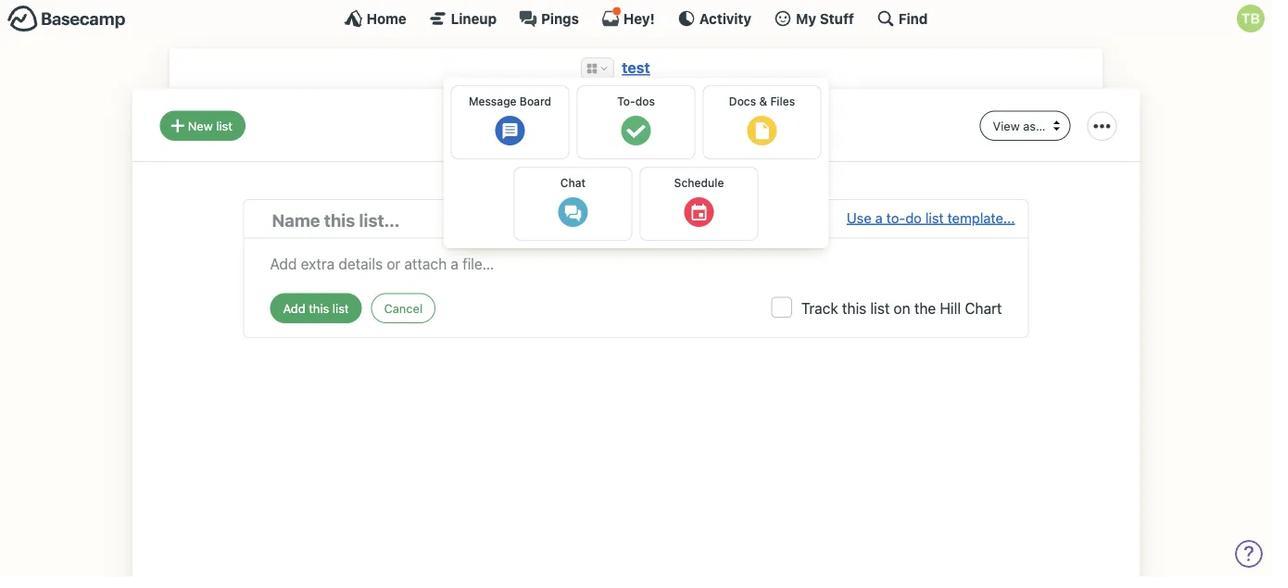 Task type: vqa. For each thing, say whether or not it's contained in the screenshot.
"3" button
no



Task type: locate. For each thing, give the bounding box(es) containing it.
cancel button
[[371, 293, 436, 323]]

to-
[[617, 95, 635, 107], [588, 107, 633, 142]]

find
[[899, 10, 928, 26]]

message board
[[469, 95, 551, 107]]

dos
[[635, 95, 655, 107], [633, 107, 684, 142]]

chat link
[[514, 167, 632, 241]]

list right new
[[216, 119, 232, 132]]

1 vertical spatial list
[[925, 209, 944, 225]]

2 horizontal spatial list
[[925, 209, 944, 225]]

on
[[894, 299, 910, 317]]

test
[[622, 59, 650, 76]]

None submit
[[270, 293, 362, 323]]

cancel
[[384, 301, 423, 315]]

view as…
[[993, 119, 1046, 132]]

list
[[216, 119, 232, 132], [925, 209, 944, 225], [870, 299, 890, 317]]

hey! button
[[601, 6, 655, 28]]

hey!
[[623, 10, 655, 26]]

docs & files
[[729, 95, 795, 107]]

view as… button
[[980, 111, 1071, 141]]

files
[[770, 95, 795, 107]]

stuff
[[820, 10, 854, 26]]

to-dos link
[[577, 85, 695, 159]]

find button
[[876, 9, 928, 28]]

tim burton image
[[1237, 5, 1265, 32]]

to-dos
[[617, 95, 655, 107], [588, 107, 684, 142]]

use
[[847, 209, 872, 225]]

docs
[[729, 95, 756, 107]]

new
[[188, 119, 213, 132]]

1 horizontal spatial list
[[870, 299, 890, 317]]

list right do
[[925, 209, 944, 225]]

track
[[801, 299, 838, 317]]

docs & files link
[[703, 85, 821, 159]]

0 horizontal spatial list
[[216, 119, 232, 132]]

message board link
[[451, 85, 569, 159]]

0 vertical spatial list
[[216, 119, 232, 132]]

this
[[842, 299, 867, 317]]

list left on
[[870, 299, 890, 317]]

template...
[[948, 209, 1015, 225]]

new list link
[[160, 111, 245, 141]]

list inside new list link
[[216, 119, 232, 132]]

new list
[[188, 119, 232, 132]]

my stuff button
[[774, 9, 854, 28]]

list inside use a to-do list template... link
[[925, 209, 944, 225]]

activity
[[699, 10, 752, 26]]

None text field
[[270, 248, 1002, 275]]

lineup link
[[429, 9, 497, 28]]

the
[[914, 299, 936, 317]]



Task type: describe. For each thing, give the bounding box(es) containing it.
home
[[367, 10, 406, 26]]

Name this list… text field
[[272, 207, 847, 233]]

view
[[993, 119, 1020, 132]]

schedule link
[[640, 167, 758, 241]]

a
[[875, 209, 883, 225]]

&
[[759, 95, 767, 107]]

do
[[905, 209, 922, 225]]

board
[[520, 95, 551, 107]]

my stuff
[[796, 10, 854, 26]]

my
[[796, 10, 816, 26]]

chat
[[560, 176, 586, 189]]

activity link
[[677, 9, 752, 28]]

pings
[[541, 10, 579, 26]]

lineup
[[451, 10, 497, 26]]

test link
[[622, 59, 650, 76]]

hill chart
[[940, 299, 1002, 317]]

track this list on the hill chart
[[801, 299, 1002, 317]]

home link
[[344, 9, 406, 28]]

main element
[[0, 0, 1272, 36]]

as…
[[1023, 119, 1046, 132]]

use a to-do list template...
[[847, 209, 1015, 225]]

use a to-do list template... link
[[847, 207, 1015, 233]]

schedule
[[674, 176, 724, 189]]

to-
[[886, 209, 905, 225]]

pings button
[[519, 9, 579, 28]]

2 vertical spatial list
[[870, 299, 890, 317]]

switch accounts image
[[7, 5, 126, 33]]

message
[[469, 95, 517, 107]]



